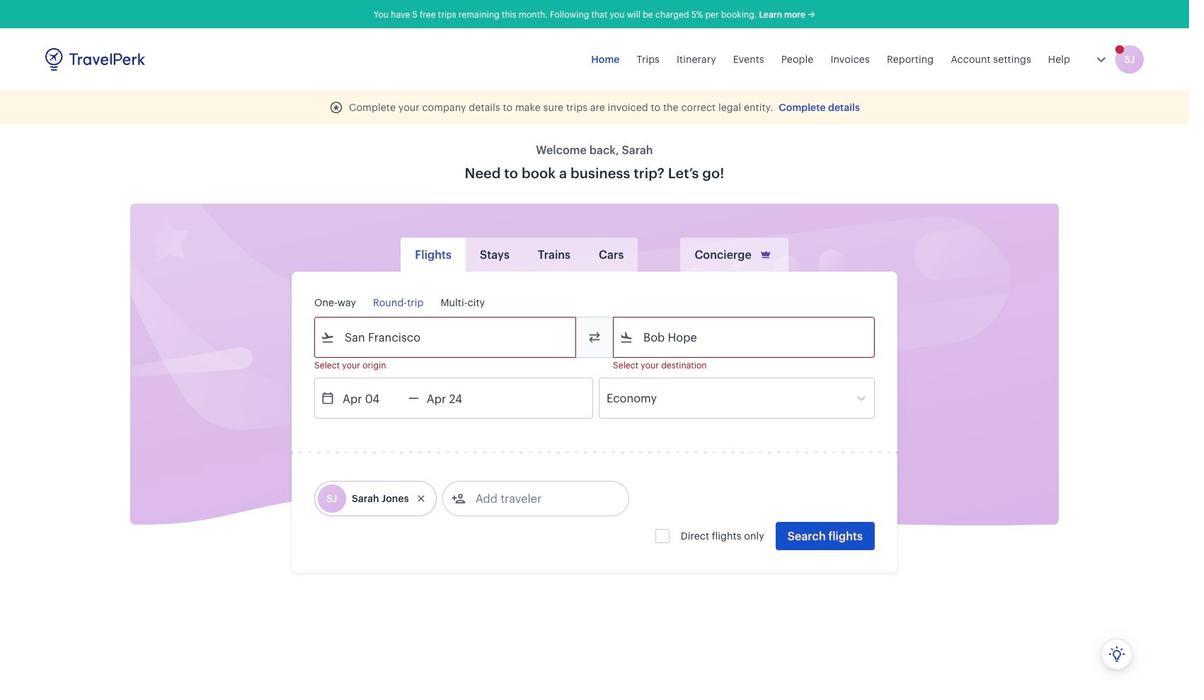 Task type: locate. For each thing, give the bounding box(es) containing it.
Depart text field
[[335, 379, 409, 418]]

Return text field
[[419, 379, 493, 418]]

Add traveler search field
[[466, 488, 613, 510]]



Task type: describe. For each thing, give the bounding box(es) containing it.
To search field
[[634, 326, 856, 349]]

From search field
[[335, 326, 557, 349]]



Task type: vqa. For each thing, say whether or not it's contained in the screenshot.
Add first traveler search field
no



